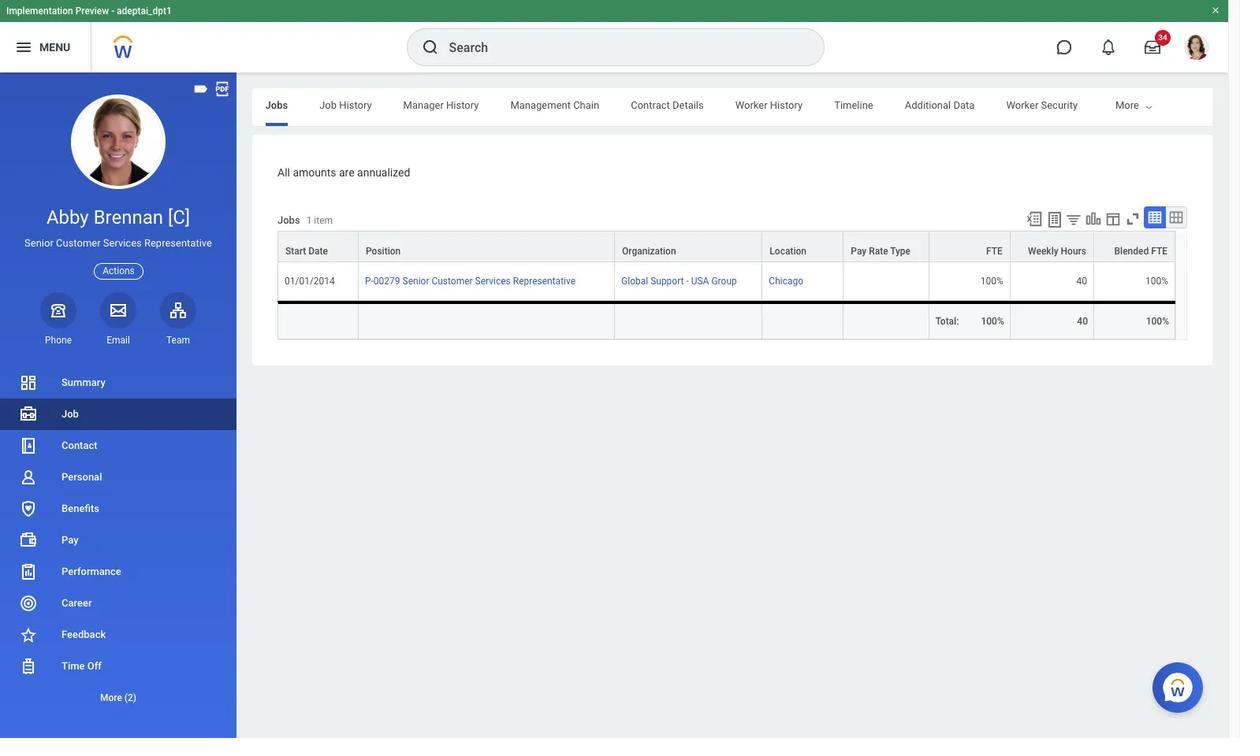 Task type: describe. For each thing, give the bounding box(es) containing it.
blended fte
[[1115, 246, 1168, 257]]

view printable version (pdf) image
[[214, 80, 231, 98]]

performance
[[62, 566, 121, 578]]

contract
[[631, 99, 670, 111]]

all
[[278, 166, 290, 179]]

cell down p-00279 senior customer services representative
[[359, 301, 615, 340]]

data
[[954, 99, 975, 111]]

job history
[[320, 99, 372, 111]]

phone button
[[40, 292, 76, 347]]

worker security
[[1007, 99, 1078, 111]]

personal link
[[0, 462, 237, 494]]

1 vertical spatial senior
[[403, 276, 429, 287]]

summary image
[[19, 374, 38, 393]]

34 button
[[1136, 30, 1171, 65]]

job image
[[19, 405, 38, 424]]

row containing total:
[[278, 301, 1176, 340]]

global support - usa group
[[621, 276, 737, 287]]

pay rate type button
[[844, 232, 929, 262]]

rate
[[869, 246, 888, 257]]

benefits link
[[0, 494, 237, 525]]

job for job history
[[320, 99, 337, 111]]

performance image
[[19, 563, 38, 582]]

chicago
[[769, 276, 804, 287]]

blended fte button
[[1095, 232, 1175, 262]]

fullscreen image
[[1125, 210, 1142, 228]]

more (2)
[[100, 693, 136, 704]]

export to worksheets image
[[1046, 210, 1065, 229]]

representative inside 'navigation pane' region
[[144, 237, 212, 249]]

jobs for jobs 1 item
[[278, 214, 300, 226]]

security
[[1041, 99, 1078, 111]]

start date
[[285, 246, 328, 257]]

fte button
[[930, 232, 1010, 262]]

career link
[[0, 588, 237, 620]]

justify image
[[14, 38, 33, 57]]

pay for pay
[[62, 535, 78, 546]]

all amounts are annualized
[[278, 166, 410, 179]]

pay link
[[0, 525, 237, 557]]

chain
[[573, 99, 599, 111]]

global support - usa group link
[[621, 276, 737, 287]]

history for job history
[[339, 99, 372, 111]]

cell down 01/01/2014
[[278, 301, 359, 340]]

tag image
[[192, 80, 210, 98]]

contact
[[62, 440, 97, 452]]

- for adeptai_dpt1
[[111, 6, 114, 17]]

type
[[890, 246, 911, 257]]

jobs 1 item
[[278, 214, 333, 226]]

senior customer services representative
[[25, 237, 212, 249]]

pay rate type
[[851, 246, 911, 257]]

more (2) button
[[0, 689, 237, 708]]

notifications large image
[[1101, 39, 1117, 55]]

summary
[[62, 377, 105, 389]]

location button
[[763, 232, 843, 262]]

organization
[[622, 246, 676, 257]]

services inside row
[[475, 276, 511, 287]]

(2)
[[124, 693, 136, 704]]

position
[[366, 246, 401, 257]]

details
[[673, 99, 704, 111]]

group
[[712, 276, 737, 287]]

manager
[[403, 99, 444, 111]]

item
[[314, 215, 333, 226]]

team link
[[160, 292, 196, 347]]

amounts
[[293, 166, 336, 179]]

jobs for jobs
[[265, 99, 288, 111]]

worker history
[[736, 99, 803, 111]]

01/01/2014
[[285, 276, 335, 287]]

p-
[[365, 276, 374, 287]]

navigation pane region
[[0, 73, 237, 739]]

flexible
[[1110, 99, 1144, 111]]

brennan
[[94, 207, 163, 229]]

adeptai_dpt1
[[117, 6, 172, 17]]

support
[[651, 276, 684, 287]]

expand table image
[[1169, 209, 1184, 225]]

contact image
[[19, 437, 38, 456]]

contract details
[[631, 99, 704, 111]]

feedback link
[[0, 620, 237, 651]]

contact link
[[0, 431, 237, 462]]

Search Workday  search field
[[449, 30, 791, 65]]

tab list containing jobs
[[0, 88, 1237, 126]]

chicago link
[[769, 276, 804, 287]]

search image
[[421, 38, 440, 57]]

actions
[[103, 265, 135, 276]]

more for more
[[1116, 99, 1139, 111]]

p-00279 senior customer services representative
[[365, 276, 576, 287]]

preview
[[75, 6, 109, 17]]

row for manager history
[[278, 262, 1176, 301]]

40 for row containing total:
[[1077, 316, 1088, 327]]

cell left total:
[[844, 301, 930, 340]]

close environment banner image
[[1211, 6, 1221, 15]]

total:
[[936, 316, 959, 327]]

organization button
[[615, 232, 762, 262]]

flexible work arrangements
[[1110, 99, 1237, 111]]

personal
[[62, 472, 102, 483]]

export to excel image
[[1026, 210, 1043, 228]]

view team image
[[169, 301, 188, 320]]

start
[[285, 246, 306, 257]]

row for abby brennan [c]
[[278, 231, 1176, 262]]

global
[[621, 276, 648, 287]]

list containing summary
[[0, 367, 237, 714]]



Task type: locate. For each thing, give the bounding box(es) containing it.
abby
[[46, 207, 89, 229]]

worker for worker history
[[736, 99, 768, 111]]

1 history from the left
[[339, 99, 372, 111]]

- for usa
[[686, 276, 689, 287]]

0 horizontal spatial senior
[[25, 237, 53, 249]]

tab list
[[0, 88, 1237, 126]]

pay for pay rate type
[[851, 246, 867, 257]]

jobs
[[265, 99, 288, 111], [278, 214, 300, 226]]

1 worker from the left
[[736, 99, 768, 111]]

location
[[770, 246, 807, 257]]

usa
[[691, 276, 709, 287]]

senior right 00279
[[403, 276, 429, 287]]

1 vertical spatial 40
[[1077, 316, 1088, 327]]

0 vertical spatial more
[[1116, 99, 1139, 111]]

0 horizontal spatial history
[[339, 99, 372, 111]]

feedback image
[[19, 626, 38, 645]]

0 vertical spatial representative
[[144, 237, 212, 249]]

row up group
[[278, 231, 1176, 262]]

1 horizontal spatial more
[[1116, 99, 1139, 111]]

1 vertical spatial pay
[[62, 535, 78, 546]]

more inside dropdown button
[[100, 693, 122, 704]]

1 horizontal spatial worker
[[1007, 99, 1039, 111]]

personal image
[[19, 468, 38, 487]]

1 horizontal spatial services
[[475, 276, 511, 287]]

services
[[103, 237, 142, 249], [475, 276, 511, 287]]

arrangements
[[1173, 99, 1237, 111]]

1 row from the top
[[278, 231, 1176, 262]]

2 worker from the left
[[1007, 99, 1039, 111]]

phone abby brennan [c] element
[[40, 334, 76, 347]]

1 vertical spatial services
[[475, 276, 511, 287]]

fte inside popup button
[[1152, 246, 1168, 257]]

toolbar
[[1019, 206, 1188, 231]]

menu button
[[0, 22, 91, 73]]

more left (2)
[[100, 693, 122, 704]]

performance link
[[0, 557, 237, 588]]

100%
[[981, 276, 1004, 287], [1146, 276, 1169, 287], [981, 316, 1004, 327], [1146, 316, 1169, 327]]

summary link
[[0, 367, 237, 399]]

-
[[111, 6, 114, 17], [686, 276, 689, 287]]

1 vertical spatial more
[[100, 693, 122, 704]]

0 horizontal spatial customer
[[56, 237, 101, 249]]

benefits
[[62, 503, 99, 515]]

- left 'usa'
[[686, 276, 689, 287]]

1 vertical spatial jobs
[[278, 214, 300, 226]]

pay image
[[19, 531, 38, 550]]

job link
[[0, 399, 237, 431]]

1 horizontal spatial job
[[320, 99, 337, 111]]

actions button
[[94, 263, 143, 280]]

pay inside 'navigation pane' region
[[62, 535, 78, 546]]

date
[[308, 246, 328, 257]]

history for manager history
[[446, 99, 479, 111]]

representative
[[144, 237, 212, 249], [513, 276, 576, 287]]

weekly hours button
[[1011, 232, 1094, 262]]

senior inside 'navigation pane' region
[[25, 237, 53, 249]]

history
[[339, 99, 372, 111], [446, 99, 479, 111], [770, 99, 803, 111]]

phone
[[45, 335, 72, 346]]

time off link
[[0, 651, 237, 683]]

fte inside 'popup button'
[[986, 246, 1003, 257]]

0 vertical spatial senior
[[25, 237, 53, 249]]

annualized
[[357, 166, 410, 179]]

history left timeline
[[770, 99, 803, 111]]

jobs up all
[[265, 99, 288, 111]]

1 vertical spatial job
[[62, 408, 79, 420]]

1 horizontal spatial senior
[[403, 276, 429, 287]]

services inside 'navigation pane' region
[[103, 237, 142, 249]]

0 vertical spatial 40
[[1077, 276, 1087, 287]]

worker for worker security
[[1007, 99, 1039, 111]]

email button
[[100, 292, 136, 347]]

0 horizontal spatial pay
[[62, 535, 78, 546]]

pay down benefits
[[62, 535, 78, 546]]

1 horizontal spatial history
[[446, 99, 479, 111]]

3 history from the left
[[770, 99, 803, 111]]

additional data
[[905, 99, 975, 111]]

table image
[[1147, 209, 1163, 225]]

fte left 'weekly'
[[986, 246, 1003, 257]]

fte
[[986, 246, 1003, 257], [1152, 246, 1168, 257]]

0 vertical spatial customer
[[56, 237, 101, 249]]

pay left rate
[[851, 246, 867, 257]]

click to view/edit grid preferences image
[[1105, 210, 1122, 228]]

fte right blended
[[1152, 246, 1168, 257]]

2 horizontal spatial history
[[770, 99, 803, 111]]

customer inside 'navigation pane' region
[[56, 237, 101, 249]]

0 vertical spatial jobs
[[265, 99, 288, 111]]

select to filter grid data image
[[1065, 211, 1083, 228]]

- right the preview
[[111, 6, 114, 17]]

job
[[320, 99, 337, 111], [62, 408, 79, 420]]

services down position popup button
[[475, 276, 511, 287]]

position button
[[359, 232, 614, 262]]

job inside job link
[[62, 408, 79, 420]]

more for more (2)
[[100, 693, 122, 704]]

phone image
[[47, 301, 69, 320]]

cell down pay rate type
[[844, 262, 930, 301]]

history right manager
[[446, 99, 479, 111]]

worker right "details"
[[736, 99, 768, 111]]

row down group
[[278, 301, 1176, 340]]

services down abby brennan [c]
[[103, 237, 142, 249]]

- inside menu banner
[[111, 6, 114, 17]]

[c]
[[168, 207, 190, 229]]

1 horizontal spatial fte
[[1152, 246, 1168, 257]]

cell down global support - usa group link
[[615, 301, 763, 340]]

abby brennan [c]
[[46, 207, 190, 229]]

more left work
[[1116, 99, 1139, 111]]

row containing start date
[[278, 231, 1176, 262]]

representative down position popup button
[[513, 276, 576, 287]]

time off image
[[19, 658, 38, 677]]

representative inside row
[[513, 276, 576, 287]]

more (2) button
[[0, 683, 237, 714]]

2 row from the top
[[278, 262, 1176, 301]]

inbox large image
[[1145, 39, 1161, 55]]

pay inside popup button
[[851, 246, 867, 257]]

0 horizontal spatial job
[[62, 408, 79, 420]]

team
[[166, 335, 190, 346]]

0 horizontal spatial more
[[100, 693, 122, 704]]

email abby brennan [c] element
[[100, 334, 136, 347]]

- inside row
[[686, 276, 689, 287]]

0 vertical spatial -
[[111, 6, 114, 17]]

senior down abby
[[25, 237, 53, 249]]

job for job
[[62, 408, 79, 420]]

time
[[62, 661, 85, 673]]

2 history from the left
[[446, 99, 479, 111]]

off
[[87, 661, 102, 673]]

mail image
[[109, 301, 128, 320]]

customer down abby
[[56, 237, 101, 249]]

menu
[[39, 41, 70, 53]]

1 horizontal spatial pay
[[851, 246, 867, 257]]

expand/collapse chart image
[[1085, 210, 1102, 228]]

1 horizontal spatial customer
[[432, 276, 473, 287]]

0 vertical spatial services
[[103, 237, 142, 249]]

0 horizontal spatial fte
[[986, 246, 1003, 257]]

hours
[[1061, 246, 1087, 257]]

00279
[[374, 276, 400, 287]]

1 vertical spatial -
[[686, 276, 689, 287]]

management
[[511, 99, 571, 111]]

blended
[[1115, 246, 1149, 257]]

job up contact
[[62, 408, 79, 420]]

0 vertical spatial pay
[[851, 246, 867, 257]]

0 horizontal spatial representative
[[144, 237, 212, 249]]

history for worker history
[[770, 99, 803, 111]]

benefits image
[[19, 500, 38, 519]]

cell
[[844, 262, 930, 301], [278, 301, 359, 340], [359, 301, 615, 340], [615, 301, 763, 340], [763, 301, 844, 340], [844, 301, 930, 340]]

time off
[[62, 661, 102, 673]]

row
[[278, 231, 1176, 262], [278, 262, 1176, 301], [278, 301, 1176, 340]]

weekly
[[1028, 246, 1059, 257]]

1 vertical spatial representative
[[513, 276, 576, 287]]

40 for row containing 01/01/2014
[[1077, 276, 1087, 287]]

weekly hours
[[1028, 246, 1087, 257]]

0 horizontal spatial services
[[103, 237, 142, 249]]

menu banner
[[0, 0, 1229, 73]]

customer inside row
[[432, 276, 473, 287]]

customer
[[56, 237, 101, 249], [432, 276, 473, 287]]

1 vertical spatial customer
[[432, 276, 473, 287]]

email
[[107, 335, 130, 346]]

cell down chicago link
[[763, 301, 844, 340]]

customer down position popup button
[[432, 276, 473, 287]]

2 fte from the left
[[1152, 246, 1168, 257]]

are
[[339, 166, 355, 179]]

0 horizontal spatial worker
[[736, 99, 768, 111]]

start date button
[[278, 232, 358, 262]]

work
[[1147, 99, 1170, 111]]

manager history
[[403, 99, 479, 111]]

timeline
[[834, 99, 874, 111]]

row down organization popup button
[[278, 262, 1176, 301]]

worker left security
[[1007, 99, 1039, 111]]

0 horizontal spatial -
[[111, 6, 114, 17]]

1 horizontal spatial -
[[686, 276, 689, 287]]

0 vertical spatial job
[[320, 99, 337, 111]]

career image
[[19, 595, 38, 614]]

1
[[306, 215, 312, 226]]

representative down [c]
[[144, 237, 212, 249]]

profile logan mcneil image
[[1184, 35, 1210, 63]]

job up amounts
[[320, 99, 337, 111]]

3 row from the top
[[278, 301, 1176, 340]]

list
[[0, 367, 237, 714]]

1 fte from the left
[[986, 246, 1003, 257]]

jobs left 1
[[278, 214, 300, 226]]

career
[[62, 598, 92, 610]]

implementation preview -   adeptai_dpt1
[[6, 6, 172, 17]]

feedback
[[62, 629, 106, 641]]

history up are
[[339, 99, 372, 111]]

row containing 01/01/2014
[[278, 262, 1176, 301]]

implementation
[[6, 6, 73, 17]]

p-00279 senior customer services representative link
[[365, 276, 576, 287]]

1 horizontal spatial representative
[[513, 276, 576, 287]]

34
[[1159, 33, 1168, 42]]

additional
[[905, 99, 951, 111]]

team abby brennan [c] element
[[160, 334, 196, 347]]



Task type: vqa. For each thing, say whether or not it's contained in the screenshot.
"Blended"
yes



